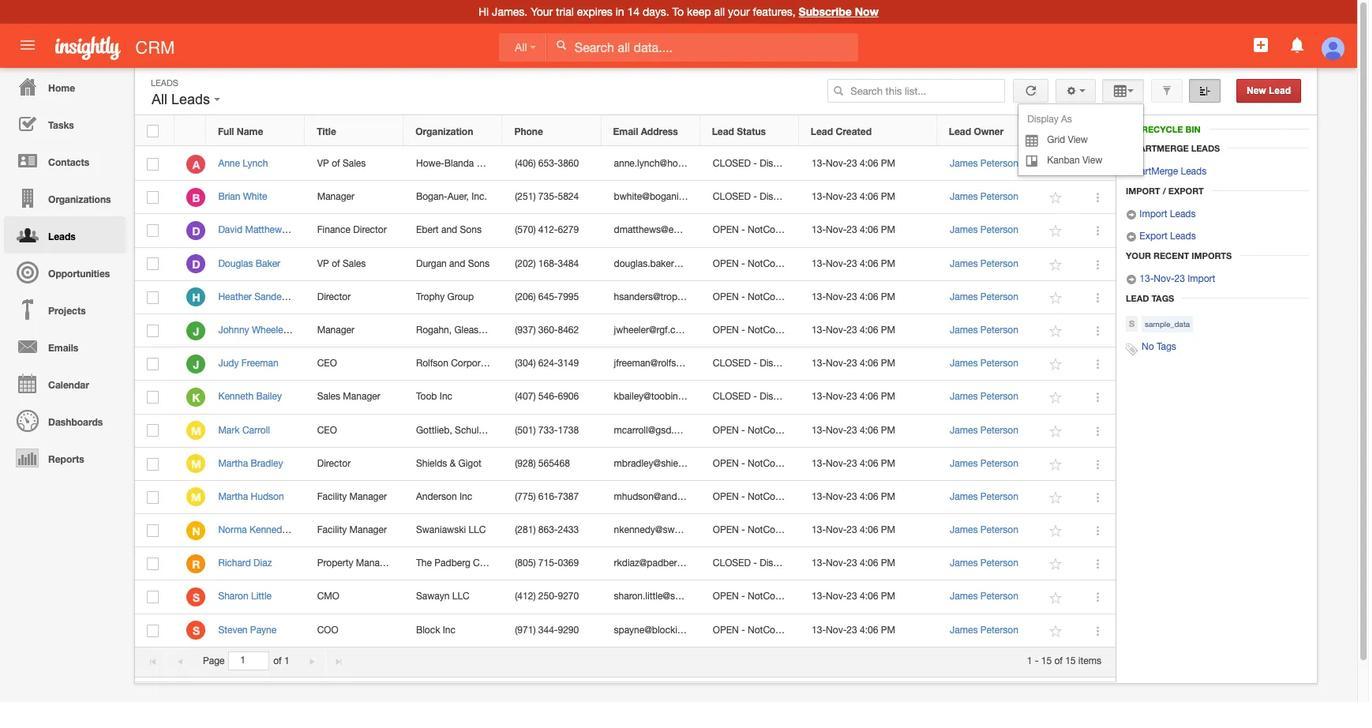 Task type: describe. For each thing, give the bounding box(es) containing it.
recycle
[[1142, 124, 1183, 134]]

15 james peterson link from the top
[[950, 624, 1019, 636]]

organization
[[416, 125, 473, 137]]

nkennedy@swaniawskillc.com cell
[[602, 514, 742, 548]]

- for dmatthews@ebertandsons.com
[[742, 225, 745, 236]]

1 j row from the top
[[135, 314, 1116, 348]]

open - notcontacted cell for mcarroll@gsd.com
[[701, 414, 808, 448]]

pm for kbailey@toobinc.com
[[881, 391, 896, 402]]

23 for mcarroll@gsd.com
[[847, 425, 857, 436]]

trophy group
[[416, 291, 474, 302]]

durgan and sons cell
[[404, 248, 503, 281]]

james peterson for kbailey@toobinc.com
[[950, 391, 1019, 402]]

notcontacted for hsanders@trophygroup.com
[[748, 291, 808, 302]]

2 15 from the left
[[1066, 656, 1076, 667]]

rolfson corporation cell
[[404, 348, 503, 381]]

property manager cell
[[305, 548, 404, 581]]

(775) 616-7387
[[515, 491, 579, 502]]

new lead link
[[1237, 79, 1302, 103]]

grid view
[[1048, 134, 1088, 145]]

director for m
[[317, 458, 351, 469]]

1 d row from the top
[[135, 214, 1116, 248]]

shields & gigot
[[416, 458, 482, 469]]

13-nov-23 import link
[[1126, 273, 1216, 285]]

k row
[[135, 381, 1116, 414]]

row group containing a
[[135, 148, 1116, 647]]

peterson for jwheeler@rgf.com
[[981, 325, 1019, 336]]

1 m row from the top
[[135, 414, 1116, 448]]

follow image for anne.lynch@howeblanda.com
[[1049, 157, 1064, 172]]

keep
[[687, 6, 711, 18]]

sawayn llc cell
[[404, 581, 503, 614]]

open for nkennedy@swaniawskillc.com
[[713, 524, 739, 536]]

sharon little
[[218, 591, 272, 602]]

8462
[[558, 325, 579, 336]]

james peterson link for mcarroll@gsd.com
[[950, 425, 1019, 436]]

brian white link
[[218, 191, 275, 202]]

(412) 250-9270 cell
[[503, 581, 602, 614]]

james for sharon.little@sawayn.com
[[950, 591, 978, 602]]

cog image
[[1066, 85, 1077, 96]]

follow image for dmatthews@ebertandsons.com
[[1049, 224, 1064, 239]]

645-
[[539, 291, 558, 302]]

follow image for mbradley@shieldsgigot.com
[[1049, 457, 1064, 472]]

follow image inside b row
[[1049, 191, 1064, 206]]

leads up all leads
[[151, 78, 178, 88]]

b
[[192, 191, 200, 204]]

leads inside 'link'
[[48, 231, 76, 242]]

steven payne
[[218, 624, 277, 636]]

0 vertical spatial s
[[1129, 318, 1135, 329]]

rkdiaz@padbergh.com closed - disqualified 13-nov-23 4:06 pm
[[614, 558, 896, 569]]

2 d row from the top
[[135, 248, 1116, 281]]

follow image for mhudson@andersoninc.com
[[1049, 490, 1064, 505]]

13-nov-23 4:06 pm cell for mbradley@shieldsgigot.com
[[800, 448, 938, 481]]

finance
[[317, 225, 351, 236]]

1 horizontal spatial 1
[[1027, 656, 1033, 667]]

notcontacted for nkennedy@swaniawskillc.com
[[748, 524, 808, 536]]

10 open from the top
[[713, 624, 739, 636]]

(304)
[[515, 358, 536, 369]]

10 open - notcontacted cell from the top
[[701, 614, 808, 647]]

block inc
[[416, 624, 456, 636]]

email address
[[613, 125, 678, 137]]

23 inside the r row
[[847, 558, 857, 569]]

james peterson for jwheeler@rgf.com
[[950, 325, 1019, 336]]

kbailey@toobinc.com cell
[[602, 381, 705, 414]]

open for mcarroll@gsd.com
[[713, 425, 739, 436]]

13- inside b row
[[812, 191, 826, 202]]

james peterson for mcarroll@gsd.com
[[950, 425, 1019, 436]]

hi
[[479, 6, 489, 18]]

(971) 344-9290 cell
[[503, 614, 602, 647]]

(281) 863-2433 cell
[[503, 514, 602, 548]]

open - notcontacted cell for mbradley@shieldsgigot.com
[[701, 448, 808, 481]]

23 for dmatthews@ebertandsons.com
[[847, 225, 857, 236]]

(202)
[[515, 258, 536, 269]]

8 follow image from the top
[[1049, 624, 1064, 639]]

cmo cell
[[305, 581, 404, 614]]

(570) 412-6279 cell
[[503, 214, 602, 248]]

pm for jfreeman@rolfsoncorp.com
[[881, 358, 896, 369]]

and inside j 'row'
[[492, 325, 508, 336]]

llc for n
[[469, 524, 486, 536]]

k link
[[187, 388, 206, 407]]

import leads
[[1137, 209, 1196, 220]]

james peterson inside b row
[[950, 191, 1019, 202]]

dmatthews@ebertandsons.com
[[614, 225, 748, 236]]

of inside a row
[[332, 158, 340, 169]]

2 13-nov-23 4:06 pm cell from the top
[[800, 181, 938, 214]]

Search this list... text field
[[828, 79, 1006, 103]]

name
[[237, 125, 263, 137]]

a row
[[135, 148, 1116, 181]]

steven payne link
[[218, 624, 285, 636]]

bwhite@boganinc.com closed - disqualified 13-nov-23 4:06 pm
[[614, 191, 896, 202]]

sons for durgan and sons
[[468, 258, 490, 269]]

and right "ebert"
[[441, 225, 457, 236]]

(937) 360-8462
[[515, 325, 579, 336]]

peterson for kbailey@toobinc.com
[[981, 391, 1019, 402]]

navigation containing home
[[0, 68, 126, 476]]

open for mhudson@andersoninc.com
[[713, 491, 739, 502]]

1 - 15 of 15 items
[[1027, 656, 1102, 667]]

13- inside the r row
[[812, 558, 826, 569]]

the
[[416, 558, 432, 569]]

in
[[616, 6, 624, 18]]

mark
[[218, 425, 240, 436]]

follow image for kbailey@toobinc.com
[[1049, 390, 1064, 405]]

sharon.little@sawayn.com cell
[[602, 581, 724, 614]]

james for dmatthews@ebertandsons.com
[[950, 225, 978, 236]]

block inc cell
[[404, 614, 503, 647]]

auer,
[[448, 191, 469, 202]]

sales for d
[[343, 258, 366, 269]]

douglas.baker@durganandsons.com cell
[[602, 248, 769, 281]]

2 s row from the top
[[135, 614, 1116, 647]]

closed - disqualified cell for r
[[701, 548, 809, 581]]

kennedy
[[250, 524, 287, 536]]

expires
[[577, 6, 613, 18]]

15 4:06 from the top
[[860, 624, 879, 636]]

leads for import leads
[[1170, 209, 1196, 220]]

export leads
[[1137, 231, 1196, 242]]

1 s row from the top
[[135, 581, 1116, 614]]

james peterson for mbradley@shieldsgigot.com
[[950, 458, 1019, 469]]

swaniawski llc cell
[[404, 514, 503, 548]]

facility for m
[[317, 491, 347, 502]]

james for mbradley@shieldsgigot.com
[[950, 458, 978, 469]]

- inside b row
[[754, 191, 757, 202]]

open - notcontacted cell for douglas.baker@durganandsons.com
[[701, 248, 808, 281]]

howe-
[[416, 158, 444, 169]]

james peterson inside the r row
[[950, 558, 1019, 569]]

733-
[[539, 425, 558, 436]]

(971) 344-9290
[[515, 624, 579, 636]]

martha bradley link
[[218, 458, 291, 469]]

13-nov-23 4:06 pm cell for douglas.baker@durganandsons.com
[[800, 248, 938, 281]]

pm for mbradley@shieldsgigot.com
[[881, 458, 896, 469]]

(971)
[[515, 624, 536, 636]]

d for david matthews
[[192, 224, 200, 238]]

j for johnny wheeler
[[193, 324, 199, 338]]

peterson for sharon.little@sawayn.com
[[981, 591, 1019, 602]]

653-
[[539, 158, 558, 169]]

pm inside the r row
[[881, 558, 896, 569]]

white image
[[556, 39, 567, 51]]

refresh list image
[[1024, 85, 1039, 96]]

home
[[48, 82, 75, 94]]

(406) 653-3860 cell
[[503, 148, 602, 181]]

grid
[[1048, 134, 1066, 145]]

as
[[1061, 114, 1072, 125]]

heather sanders
[[218, 291, 290, 302]]

closed inside b row
[[713, 191, 751, 202]]

llc inside 'cell'
[[477, 158, 494, 169]]

james peterson for anne.lynch@howeblanda.com
[[950, 158, 1019, 169]]

opportunities link
[[4, 254, 126, 291]]

search image
[[833, 85, 845, 96]]

anne.lynch@howeblanda.com
[[614, 158, 741, 169]]

14
[[628, 6, 640, 18]]

dashboards
[[48, 416, 103, 428]]

baker
[[256, 258, 280, 269]]

follow image for sharon.little@sawayn.com
[[1049, 590, 1064, 605]]

peterson inside b row
[[981, 191, 1019, 202]]

toob inc cell
[[404, 381, 503, 414]]

13- for mhudson@andersoninc.com
[[812, 491, 826, 502]]

peterson for mhudson@andersoninc.com
[[981, 491, 1019, 502]]

richard diaz link
[[218, 558, 280, 569]]

23 for jfreeman@rolfsoncorp.com
[[847, 358, 857, 369]]

735-
[[539, 191, 558, 202]]

james inside the r row
[[950, 558, 978, 569]]

white
[[243, 191, 267, 202]]

james peterson link for sharon.little@sawayn.com
[[950, 591, 1019, 602]]

howe-blanda llc
[[416, 158, 494, 169]]

2 j row from the top
[[135, 348, 1116, 381]]

15 james from the top
[[950, 624, 978, 636]]

block
[[416, 624, 440, 636]]

heather
[[218, 291, 252, 302]]

circle arrow right image
[[1126, 209, 1137, 220]]

organizations
[[48, 194, 111, 205]]

closed for k
[[713, 391, 751, 402]]

(407)
[[515, 391, 536, 402]]

peterson for hsanders@trophygroup.com
[[981, 291, 1019, 302]]

kbailey@toobinc.com
[[614, 391, 705, 402]]

7995
[[558, 291, 579, 302]]

616-
[[539, 491, 558, 502]]

shields & gigot cell
[[404, 448, 503, 481]]

display as
[[1028, 114, 1072, 125]]

inc for m
[[460, 491, 472, 502]]

padberg
[[435, 558, 471, 569]]

kenneth bailey link
[[218, 391, 290, 402]]

1 vertical spatial export
[[1140, 231, 1168, 242]]

lead tags
[[1126, 293, 1175, 303]]

4:06 for mbradley@shieldsgigot.com
[[860, 458, 879, 469]]

13 13-nov-23 4:06 pm cell from the top
[[800, 548, 938, 581]]

manager for r
[[356, 558, 393, 569]]

full
[[218, 125, 234, 137]]

open - notcontacted 13-nov-23 4:06 pm for douglas.baker@durganandsons.com
[[713, 258, 896, 269]]

howe-blanda llc cell
[[404, 148, 503, 181]]

hudson
[[251, 491, 284, 502]]

open for sharon.little@sawayn.com
[[713, 591, 739, 602]]

disqualified inside b row
[[760, 191, 809, 202]]

reports
[[48, 453, 84, 465]]

- for anne.lynch@howeblanda.com
[[754, 158, 757, 169]]

- for mcarroll@gsd.com
[[742, 425, 745, 436]]

manager cell for b
[[305, 181, 404, 214]]

h row
[[135, 281, 1116, 314]]

emails link
[[4, 328, 126, 365]]

peterson for mbradley@shieldsgigot.com
[[981, 458, 1019, 469]]

lead for lead tags
[[1126, 293, 1149, 303]]

director cell for m
[[305, 448, 404, 481]]

vp of sales for d
[[317, 258, 366, 269]]

durgan
[[416, 258, 447, 269]]

9290
[[558, 624, 579, 636]]

organizations link
[[4, 179, 126, 216]]

sharon.little@sawayn.com
[[614, 591, 724, 602]]

ceo for j
[[317, 358, 337, 369]]

4:06 for jfreeman@rolfsoncorp.com
[[860, 358, 879, 369]]

notifications image
[[1288, 36, 1307, 54]]

james peterson link inside the r row
[[950, 558, 1019, 569]]

subscribe
[[799, 5, 852, 18]]

15 13-nov-23 4:06 pm cell from the top
[[800, 614, 938, 647]]

open - notcontacted 13-nov-23 4:06 pm for mbradley@shieldsgigot.com
[[713, 458, 896, 469]]

bogan-auer, inc. cell
[[404, 181, 503, 214]]

jfreeman@rolfsoncorp.com cell
[[602, 348, 728, 381]]

6279
[[558, 225, 579, 236]]

coo cell
[[305, 614, 404, 647]]

to
[[673, 6, 684, 18]]

vp for d
[[317, 258, 329, 269]]

martha hudson
[[218, 491, 284, 502]]

nov- for kbailey@toobinc.com
[[826, 391, 847, 402]]

- for douglas.baker@durganandsons.com
[[742, 258, 745, 269]]

tasks link
[[4, 105, 126, 142]]

(281) 863-2433
[[515, 524, 579, 536]]

peterson for anne.lynch@howeblanda.com
[[981, 158, 1019, 169]]

manager for n
[[350, 524, 387, 536]]

sales for a
[[343, 158, 366, 169]]

(206) 645-7995 cell
[[503, 281, 602, 314]]

(251) 735-5824 cell
[[503, 181, 602, 214]]

full name
[[218, 125, 263, 137]]

anderson inc cell
[[404, 481, 503, 514]]

rkdiaz@padbergh.com cell
[[602, 548, 709, 581]]

(501)
[[515, 425, 536, 436]]

/
[[1163, 186, 1166, 196]]

james peterson link for kbailey@toobinc.com
[[950, 391, 1019, 402]]

13- for dmatthews@ebertandsons.com
[[812, 225, 826, 236]]

- for mbradley@shieldsgigot.com
[[742, 458, 745, 469]]

farrell
[[511, 325, 537, 336]]

open for dmatthews@ebertandsons.com
[[713, 225, 739, 236]]

hi james. your trial expires in 14 days. to keep all your features, subscribe now
[[479, 5, 879, 18]]

features,
[[753, 6, 796, 18]]

lead status
[[712, 125, 766, 137]]

toob inc
[[416, 391, 453, 402]]

n
[[192, 524, 200, 538]]

james for jfreeman@rolfsoncorp.com
[[950, 358, 978, 369]]

15 james peterson from the top
[[950, 624, 1019, 636]]

disqualified inside the r row
[[760, 558, 809, 569]]

property
[[317, 558, 353, 569]]

4:06 for douglas.baker@durganandsons.com
[[860, 258, 879, 269]]

james for hsanders@trophygroup.com
[[950, 291, 978, 302]]

james peterson for douglas.baker@durganandsons.com
[[950, 258, 1019, 269]]



Task type: vqa. For each thing, say whether or not it's contained in the screenshot.
13th James
yes



Task type: locate. For each thing, give the bounding box(es) containing it.
the padberg company cell
[[404, 548, 514, 581]]

23 inside h row
[[847, 291, 857, 302]]

23 for nkennedy@swaniawskillc.com
[[847, 524, 857, 536]]

13-nov-23 4:06 pm cell
[[800, 148, 938, 181], [800, 181, 938, 214], [800, 214, 938, 248], [800, 248, 938, 281], [800, 281, 938, 314], [800, 314, 938, 348], [800, 348, 938, 381], [800, 381, 938, 414], [800, 414, 938, 448], [800, 448, 938, 481], [800, 481, 938, 514], [800, 514, 938, 548], [800, 548, 938, 581], [800, 581, 938, 614], [800, 614, 938, 647]]

manager inside 'k' row
[[343, 391, 380, 402]]

m link for martha hudson
[[187, 488, 206, 507]]

carroll
[[242, 425, 270, 436]]

and inside cell
[[489, 425, 505, 436]]

all leads button
[[148, 88, 224, 111]]

(805)
[[515, 558, 536, 569]]

james peterson for jfreeman@rolfsoncorp.com
[[950, 358, 1019, 369]]

2 vertical spatial sales
[[317, 391, 340, 402]]

1 vertical spatial vp
[[317, 258, 329, 269]]

mbradley@shieldsgigot.com cell
[[602, 448, 734, 481]]

1 j from the top
[[193, 324, 199, 338]]

1 horizontal spatial your
[[1126, 250, 1152, 261]]

open up mbradley@shieldsgigot.com
[[713, 425, 739, 436]]

ceo up the "sales manager"
[[317, 358, 337, 369]]

facility up property
[[317, 524, 347, 536]]

inc right the block
[[443, 624, 456, 636]]

leads up opportunities link
[[48, 231, 76, 242]]

23 inside n row
[[847, 524, 857, 536]]

facility manager inside n row
[[317, 524, 387, 536]]

disqualified inside a row
[[760, 158, 809, 169]]

nov- for sharon.little@sawayn.com
[[826, 591, 847, 602]]

navigation
[[0, 68, 126, 476]]

manager inside j 'row'
[[317, 325, 355, 336]]

new
[[1247, 85, 1267, 96]]

manager inside n row
[[350, 524, 387, 536]]

6 peterson from the top
[[981, 325, 1019, 336]]

23 inside a row
[[847, 158, 857, 169]]

notcontacted for mcarroll@gsd.com
[[748, 425, 808, 436]]

m row
[[135, 414, 1116, 448], [135, 448, 1116, 481], [135, 481, 1116, 514]]

1 peterson from the top
[[981, 158, 1019, 169]]

peterson inside the r row
[[981, 558, 1019, 569]]

open for hsanders@trophygroup.com
[[713, 291, 739, 302]]

7 james peterson link from the top
[[950, 358, 1019, 369]]

d link down b
[[187, 221, 206, 240]]

jwheeler@rgf.com cell
[[602, 314, 701, 348]]

import down imports
[[1188, 273, 1216, 284]]

open inside n row
[[713, 524, 739, 536]]

13- for anne.lynch@howeblanda.com
[[812, 158, 826, 169]]

mhudson@andersoninc.com cell
[[602, 481, 735, 514]]

notcontacted inside h row
[[748, 291, 808, 302]]

0 vertical spatial d
[[192, 224, 200, 238]]

nov- inside h row
[[826, 291, 847, 302]]

2 vertical spatial llc
[[452, 591, 470, 602]]

follow image for douglas.baker@durganandsons.com
[[1049, 257, 1064, 272]]

Search all data.... text field
[[547, 33, 858, 62]]

anne
[[218, 158, 240, 169]]

of down title
[[332, 158, 340, 169]]

james inside n row
[[950, 524, 978, 536]]

0 vertical spatial vp
[[317, 158, 329, 169]]

(406) 653-3860
[[515, 158, 579, 169]]

james for anne.lynch@howeblanda.com
[[950, 158, 978, 169]]

4 open - notcontacted cell from the top
[[701, 314, 808, 348]]

trophy group cell
[[404, 281, 503, 314]]

james peterson link inside a row
[[950, 158, 1019, 169]]

2 vertical spatial m
[[191, 491, 201, 504]]

martha down mark
[[218, 458, 248, 469]]

projects
[[48, 305, 86, 317]]

lead left the status
[[712, 125, 734, 137]]

9270
[[558, 591, 579, 602]]

director cell down finance director cell
[[305, 281, 404, 314]]

james for kbailey@toobinc.com
[[950, 391, 978, 402]]

closed - disqualified 13-nov-23 4:06 pm for a
[[713, 158, 896, 169]]

2 peterson from the top
[[981, 191, 1019, 202]]

sons up group
[[468, 258, 490, 269]]

row containing full name
[[135, 116, 1115, 146]]

open down "rkdiaz@padbergh.com closed - disqualified 13-nov-23 4:06 pm" in the bottom of the page
[[713, 591, 739, 602]]

follow image inside d row
[[1049, 224, 1064, 239]]

show sidebar image
[[1200, 85, 1211, 96]]

column header
[[175, 116, 206, 146]]

- inside the r row
[[754, 558, 757, 569]]

closed inside 'k' row
[[713, 391, 751, 402]]

2 vertical spatial director
[[317, 458, 351, 469]]

10 13-nov-23 4:06 pm cell from the top
[[800, 448, 938, 481]]

ceo cell up the "sales manager"
[[305, 348, 404, 381]]

director right the finance
[[353, 225, 387, 236]]

3 m link from the top
[[187, 488, 206, 507]]

d link up h link
[[187, 254, 206, 273]]

closed - disqualified cell
[[701, 148, 809, 181], [701, 181, 809, 214], [701, 348, 809, 381], [701, 381, 809, 414], [701, 548, 809, 581]]

james inside a row
[[950, 158, 978, 169]]

(805) 715-0369 cell
[[503, 548, 602, 581]]

vp down title
[[317, 158, 329, 169]]

4:06 for kbailey@toobinc.com
[[860, 391, 879, 402]]

1 james peterson from the top
[[950, 158, 1019, 169]]

nov- for anne.lynch@howeblanda.com
[[826, 158, 847, 169]]

follow image
[[1049, 191, 1064, 206], [1049, 257, 1064, 272], [1049, 390, 1064, 405], [1049, 457, 1064, 472], [1049, 490, 1064, 505], [1049, 524, 1064, 539], [1049, 590, 1064, 605], [1049, 624, 1064, 639]]

james peterson link inside b row
[[950, 191, 1019, 202]]

james peterson link inside h row
[[950, 291, 1019, 302]]

0 vertical spatial facility
[[317, 491, 347, 502]]

s left steven
[[193, 624, 200, 638]]

3 james peterson from the top
[[950, 225, 1019, 236]]

james peterson link inside n row
[[950, 524, 1019, 536]]

23 inside b row
[[847, 191, 857, 202]]

peterson for mcarroll@gsd.com
[[981, 425, 1019, 436]]

1 vertical spatial d link
[[187, 254, 206, 273]]

follow image inside h row
[[1049, 291, 1064, 306]]

jwheeler@rgf.com
[[614, 325, 689, 336]]

1 vertical spatial facility manager
[[317, 524, 387, 536]]

james peterson link for mhudson@andersoninc.com
[[950, 491, 1019, 502]]

4:06 for sharon.little@sawayn.com
[[860, 591, 879, 602]]

(304) 624-3149 cell
[[503, 348, 602, 381]]

facility right hudson
[[317, 491, 347, 502]]

james peterson inside h row
[[950, 291, 1019, 302]]

s down lead tags
[[1129, 318, 1135, 329]]

1 horizontal spatial 15
[[1066, 656, 1076, 667]]

smartmerge leads
[[1126, 143, 1220, 153]]

open - notcontacted 13-nov-23 4:06 pm for dmatthews@ebertandsons.com
[[713, 225, 896, 236]]

pm for douglas.baker@durganandsons.com
[[881, 258, 896, 269]]

rogahn, gleason and farrell cell
[[404, 314, 537, 348]]

vp inside d row
[[317, 258, 329, 269]]

j link left judy
[[187, 354, 206, 373]]

nov- inside the r row
[[826, 558, 847, 569]]

13-nov-23 4:06 pm cell for dmatthews@ebertandsons.com
[[800, 214, 938, 248]]

manager inside the r row
[[356, 558, 393, 569]]

15 pm from the top
[[881, 624, 896, 636]]

(937) 360-8462 cell
[[503, 314, 602, 348]]

5 notcontacted from the top
[[748, 425, 808, 436]]

judy
[[218, 358, 239, 369]]

anne.lynch@howeblanda.com cell
[[602, 148, 741, 181]]

6 follow image from the top
[[1049, 524, 1064, 539]]

4 open from the top
[[713, 325, 739, 336]]

leads down crm
[[171, 92, 210, 107]]

sales up finance director at the left top
[[343, 158, 366, 169]]

j down "h"
[[193, 324, 199, 338]]

leads inside "link"
[[1170, 209, 1196, 220]]

peterson for jfreeman@rolfsoncorp.com
[[981, 358, 1019, 369]]

d for douglas baker
[[192, 258, 200, 271]]

13- inside n row
[[812, 524, 826, 536]]

-
[[754, 158, 757, 169], [754, 191, 757, 202], [742, 225, 745, 236], [742, 258, 745, 269], [742, 291, 745, 302], [742, 325, 745, 336], [754, 358, 757, 369], [754, 391, 757, 402], [742, 425, 745, 436], [742, 458, 745, 469], [742, 491, 745, 502], [742, 524, 745, 536], [754, 558, 757, 569], [742, 591, 745, 602], [742, 624, 745, 636], [1035, 656, 1039, 667]]

no tags
[[1142, 341, 1177, 352]]

(570)
[[515, 225, 536, 236]]

- for jfreeman@rolfsoncorp.com
[[754, 358, 757, 369]]

0 vertical spatial import
[[1126, 186, 1161, 196]]

notcontacted for dmatthews@ebertandsons.com
[[748, 225, 808, 236]]

row group
[[135, 148, 1116, 647]]

1 horizontal spatial all
[[515, 41, 527, 54]]

inc inside 'cell'
[[440, 391, 453, 402]]

pm inside a row
[[881, 158, 896, 169]]

4:06 inside 'k' row
[[860, 391, 879, 402]]

1 vertical spatial sons
[[468, 258, 490, 269]]

j link for johnny wheeler
[[187, 321, 206, 340]]

jfreeman@rolfsoncorp.com
[[614, 358, 728, 369]]

m left mark
[[191, 424, 201, 438]]

1 vertical spatial martha
[[218, 491, 248, 502]]

view for grid view
[[1068, 134, 1088, 145]]

your down circle arrow left icon
[[1126, 250, 1152, 261]]

and left the farrell
[[492, 325, 508, 336]]

all inside button
[[152, 92, 167, 107]]

notcontacted inside n row
[[748, 524, 808, 536]]

None checkbox
[[147, 158, 159, 171], [147, 191, 159, 204], [147, 291, 159, 304], [147, 358, 159, 370], [147, 391, 159, 404], [147, 424, 159, 437], [147, 458, 159, 470], [147, 491, 159, 504], [147, 524, 159, 537], [147, 558, 159, 570], [147, 591, 159, 604], [147, 624, 159, 637], [147, 158, 159, 171], [147, 191, 159, 204], [147, 291, 159, 304], [147, 358, 159, 370], [147, 391, 159, 404], [147, 424, 159, 437], [147, 458, 159, 470], [147, 491, 159, 504], [147, 524, 159, 537], [147, 558, 159, 570], [147, 591, 159, 604], [147, 624, 159, 637]]

7 notcontacted from the top
[[748, 491, 808, 502]]

sales inside a row
[[343, 158, 366, 169]]

inc for s
[[443, 624, 456, 636]]

of left "items"
[[1055, 656, 1063, 667]]

vp of sales cell for a
[[305, 148, 404, 181]]

all for all
[[515, 41, 527, 54]]

inc right anderson
[[460, 491, 472, 502]]

11 pm from the top
[[881, 491, 896, 502]]

2 open - notcontacted cell from the top
[[701, 248, 808, 281]]

2 closed - disqualified cell from the top
[[701, 181, 809, 214]]

james peterson for nkennedy@swaniawskillc.com
[[950, 524, 1019, 536]]

spayne@blockinc.com cell
[[602, 614, 709, 647]]

cmo
[[317, 591, 340, 602]]

&
[[450, 458, 456, 469]]

2 vertical spatial inc
[[443, 624, 456, 636]]

leads up export leads
[[1170, 209, 1196, 220]]

s for spayne@blockinc.com open - notcontacted 13-nov-23 4:06 pm
[[193, 624, 200, 638]]

1 vertical spatial all
[[152, 92, 167, 107]]

lead left created
[[811, 125, 833, 137]]

closed - disqualified 13-nov-23 4:06 pm inside 'k' row
[[713, 391, 896, 402]]

open - notcontacted 13-nov-23 4:06 pm inside n row
[[713, 524, 896, 536]]

leads up your recent imports
[[1170, 231, 1196, 242]]

d row down bwhite@boganinc.com
[[135, 214, 1116, 248]]

leads for all leads
[[171, 92, 210, 107]]

1 vertical spatial inc
[[460, 491, 472, 502]]

notcontacted for sharon.little@sawayn.com
[[748, 591, 808, 602]]

1 follow image from the top
[[1049, 157, 1064, 172]]

vp of sales down the finance
[[317, 258, 366, 269]]

(412)
[[515, 591, 536, 602]]

4:06 inside n row
[[860, 524, 879, 536]]

open up mhudson@andersoninc.com on the bottom of page
[[713, 458, 739, 469]]

ceo down the "sales manager"
[[317, 425, 337, 436]]

gottlieb,
[[416, 425, 452, 436]]

5 follow image from the top
[[1049, 490, 1064, 505]]

4 closed - disqualified cell from the top
[[701, 381, 809, 414]]

mcarroll@gsd.com cell
[[602, 414, 701, 448]]

kanban view
[[1048, 155, 1103, 166]]

gottlieb, schultz and d'amore cell
[[404, 414, 545, 448]]

0 vertical spatial s link
[[187, 588, 206, 607]]

1 vertical spatial m link
[[187, 454, 206, 473]]

hsanders@trophygroup.com cell
[[602, 281, 734, 314]]

23
[[847, 158, 857, 169], [847, 191, 857, 202], [847, 225, 857, 236], [847, 258, 857, 269], [1175, 273, 1185, 284], [847, 291, 857, 302], [847, 325, 857, 336], [847, 358, 857, 369], [847, 391, 857, 402], [847, 425, 857, 436], [847, 458, 857, 469], [847, 491, 857, 502], [847, 524, 857, 536], [847, 558, 857, 569], [847, 591, 857, 602], [847, 624, 857, 636]]

m for martha bradley
[[191, 458, 201, 471]]

sons down inc. at left
[[460, 225, 482, 236]]

13- inside h row
[[812, 291, 826, 302]]

open - notcontacted 13-nov-23 4:06 pm inside h row
[[713, 291, 896, 302]]

leads down leads
[[1181, 166, 1207, 177]]

nov- inside 'k' row
[[826, 391, 847, 402]]

0 horizontal spatial 1
[[284, 656, 290, 667]]

view up kanban view
[[1068, 134, 1088, 145]]

sales
[[343, 158, 366, 169], [343, 258, 366, 269], [317, 391, 340, 402]]

closed - disqualified 13-nov-23 4:06 pm inside a row
[[713, 158, 896, 169]]

sales down finance director cell
[[343, 258, 366, 269]]

open up "rkdiaz@padbergh.com closed - disqualified 13-nov-23 4:06 pm" in the bottom of the page
[[713, 524, 739, 536]]

d down b
[[192, 224, 200, 238]]

martha bradley
[[218, 458, 283, 469]]

0 vertical spatial m link
[[187, 421, 206, 440]]

m link left mark
[[187, 421, 206, 440]]

llc right sawayn
[[452, 591, 470, 602]]

bwhite@boganinc.com cell
[[602, 181, 711, 214]]

(928) 565468
[[515, 458, 570, 469]]

1 notcontacted from the top
[[748, 225, 808, 236]]

ceo for m
[[317, 425, 337, 436]]

open inside h row
[[713, 291, 739, 302]]

pm inside h row
[[881, 291, 896, 302]]

pm
[[881, 158, 896, 169], [881, 191, 896, 202], [881, 225, 896, 236], [881, 258, 896, 269], [881, 291, 896, 302], [881, 325, 896, 336], [881, 358, 896, 369], [881, 391, 896, 402], [881, 425, 896, 436], [881, 458, 896, 469], [881, 491, 896, 502], [881, 524, 896, 536], [881, 558, 896, 569], [881, 591, 896, 602], [881, 624, 896, 636]]

13- inside 'k' row
[[812, 391, 826, 402]]

1 left "items"
[[1027, 656, 1033, 667]]

2 m row from the top
[[135, 448, 1116, 481]]

3149
[[558, 358, 579, 369]]

3 peterson from the top
[[981, 225, 1019, 236]]

1 vertical spatial m
[[191, 458, 201, 471]]

martha up norma
[[218, 491, 248, 502]]

llc right swaniawski
[[469, 524, 486, 536]]

n link
[[187, 521, 206, 540]]

13- inside a row
[[812, 158, 826, 169]]

facility manager cell for m
[[305, 481, 404, 514]]

5 open - notcontacted cell from the top
[[701, 414, 808, 448]]

all
[[515, 41, 527, 54], [152, 92, 167, 107]]

0 vertical spatial closed - disqualified 13-nov-23 4:06 pm
[[713, 158, 896, 169]]

n row
[[135, 514, 1116, 548]]

0 vertical spatial smartmerge
[[1126, 143, 1189, 153]]

s link for sharon little
[[187, 588, 206, 607]]

4:06 inside a row
[[860, 158, 879, 169]]

manager cell
[[305, 181, 404, 214], [305, 314, 404, 348]]

(406)
[[515, 158, 536, 169]]

pm for dmatthews@ebertandsons.com
[[881, 225, 896, 236]]

0 vertical spatial vp of sales
[[317, 158, 366, 169]]

13 james peterson link from the top
[[950, 558, 1019, 569]]

0 vertical spatial ceo cell
[[305, 348, 404, 381]]

m for martha hudson
[[191, 491, 201, 504]]

follow image for nkennedy@swaniawskillc.com
[[1049, 524, 1064, 539]]

1 field
[[229, 653, 269, 670]]

12 4:06 from the top
[[860, 524, 879, 536]]

disqualified for k
[[760, 391, 809, 402]]

pm for nkennedy@swaniawskillc.com
[[881, 524, 896, 536]]

s link for steven payne
[[187, 621, 206, 640]]

norma
[[218, 524, 247, 536]]

open - notcontacted cell for dmatthews@ebertandsons.com
[[701, 214, 808, 248]]

manager cell up finance director at the left top
[[305, 181, 404, 214]]

vp down the finance
[[317, 258, 329, 269]]

2 vp of sales from the top
[[317, 258, 366, 269]]

j row
[[135, 314, 1116, 348], [135, 348, 1116, 381]]

vp of sales cell down title
[[305, 148, 404, 181]]

1 vertical spatial director
[[317, 291, 351, 302]]

15 peterson from the top
[[981, 624, 1019, 636]]

1 vertical spatial llc
[[469, 524, 486, 536]]

1 vp from the top
[[317, 158, 329, 169]]

peterson inside 'k' row
[[981, 391, 1019, 402]]

2 vertical spatial closed - disqualified 13-nov-23 4:06 pm
[[713, 391, 896, 402]]

sales right bailey
[[317, 391, 340, 402]]

gleason
[[454, 325, 489, 336]]

1 vertical spatial s
[[193, 591, 200, 604]]

4 closed from the top
[[713, 391, 751, 402]]

1 vertical spatial facility
[[317, 524, 347, 536]]

mbradley@shieldsgigot.com
[[614, 458, 734, 469]]

lead down circle arrow right icon
[[1126, 293, 1149, 303]]

smartmerge
[[1126, 143, 1189, 153], [1126, 166, 1178, 177]]

0 horizontal spatial export
[[1140, 231, 1168, 242]]

all down crm
[[152, 92, 167, 107]]

little
[[251, 591, 272, 602]]

j for judy freeman
[[193, 358, 199, 371]]

follow image for hsanders@trophygroup.com
[[1049, 291, 1064, 306]]

m link
[[187, 421, 206, 440], [187, 454, 206, 473], [187, 488, 206, 507]]

2 4:06 from the top
[[860, 191, 879, 202]]

d up h link
[[192, 258, 200, 271]]

1 manager cell from the top
[[305, 181, 404, 214]]

8 peterson from the top
[[981, 391, 1019, 402]]

2 pm from the top
[[881, 191, 896, 202]]

2 vertical spatial s
[[193, 624, 200, 638]]

leads
[[1192, 143, 1220, 153]]

open down bwhite@boganinc.com closed - disqualified 13-nov-23 4:06 pm
[[713, 225, 739, 236]]

manager for k
[[343, 391, 380, 402]]

0 vertical spatial facility manager
[[317, 491, 387, 502]]

9 pm from the top
[[881, 425, 896, 436]]

2 vertical spatial m link
[[187, 488, 206, 507]]

5 james peterson link from the top
[[950, 291, 1019, 302]]

4:06 for dmatthews@ebertandsons.com
[[860, 225, 879, 236]]

import right circle arrow right image
[[1140, 209, 1168, 220]]

closed inside j 'row'
[[713, 358, 751, 369]]

1 vertical spatial your
[[1126, 250, 1152, 261]]

6 james from the top
[[950, 325, 978, 336]]

james peterson for mhudson@andersoninc.com
[[950, 491, 1019, 502]]

2 james peterson from the top
[[950, 191, 1019, 202]]

d row
[[135, 214, 1116, 248], [135, 248, 1116, 281]]

0 vertical spatial view
[[1068, 134, 1088, 145]]

(202) 168-3484 cell
[[503, 248, 602, 281]]

9 4:06 from the top
[[860, 425, 879, 436]]

facility inside n row
[[317, 524, 347, 536]]

s
[[1129, 318, 1135, 329], [193, 591, 200, 604], [193, 624, 200, 638]]

recycle bin link
[[1126, 124, 1209, 134]]

lead owner
[[949, 125, 1004, 137]]

show list view filters image
[[1162, 85, 1173, 96]]

(928) 565468 cell
[[503, 448, 602, 481]]

- inside a row
[[754, 158, 757, 169]]

phone
[[515, 125, 543, 137]]

5824
[[558, 191, 579, 202]]

4 4:06 from the top
[[860, 258, 879, 269]]

lead left owner
[[949, 125, 972, 137]]

6 open from the top
[[713, 458, 739, 469]]

peterson for dmatthews@ebertandsons.com
[[981, 225, 1019, 236]]

open down hsanders@trophygroup.com
[[713, 325, 739, 336]]

- inside n row
[[742, 524, 745, 536]]

3 james peterson link from the top
[[950, 225, 1019, 236]]

0 vertical spatial d link
[[187, 221, 206, 240]]

13-nov-23 4:06 pm cell for kbailey@toobinc.com
[[800, 381, 938, 414]]

r row
[[135, 548, 1116, 581]]

martha
[[218, 458, 248, 469], [218, 491, 248, 502]]

and right durgan
[[449, 258, 465, 269]]

finance director cell
[[305, 214, 404, 248]]

1 vertical spatial manager cell
[[305, 314, 404, 348]]

judy freeman
[[218, 358, 279, 369]]

565468
[[539, 458, 570, 469]]

row
[[135, 116, 1115, 146]]

1 james from the top
[[950, 158, 978, 169]]

b row
[[135, 181, 1116, 214]]

2 follow image from the top
[[1049, 224, 1064, 239]]

follow image inside the r row
[[1049, 557, 1064, 572]]

director inside cell
[[353, 225, 387, 236]]

1 vertical spatial vp of sales cell
[[305, 248, 404, 281]]

- for sharon.little@sawayn.com
[[742, 591, 745, 602]]

2 vertical spatial import
[[1188, 273, 1216, 284]]

13-nov-23 4:06 pm cell for sharon.little@sawayn.com
[[800, 581, 938, 614]]

13-nov-23 4:06 pm cell for mcarroll@gsd.com
[[800, 414, 938, 448]]

follow image inside a row
[[1049, 157, 1064, 172]]

james inside b row
[[950, 191, 978, 202]]

1 open - notcontacted cell from the top
[[701, 214, 808, 248]]

11 13-nov-23 4:06 pm cell from the top
[[800, 481, 938, 514]]

4:06 inside b row
[[860, 191, 879, 202]]

0 vertical spatial your
[[531, 6, 553, 18]]

0 vertical spatial ceo
[[317, 358, 337, 369]]

7 peterson from the top
[[981, 358, 1019, 369]]

dmatthews@ebertandsons.com cell
[[602, 214, 748, 248]]

facility manager cell
[[305, 481, 404, 514], [305, 514, 404, 548]]

1 vertical spatial j link
[[187, 354, 206, 373]]

m left the martha bradley
[[191, 458, 201, 471]]

2 closed from the top
[[713, 191, 751, 202]]

pm inside 'k' row
[[881, 391, 896, 402]]

(775) 616-7387 cell
[[503, 481, 602, 514]]

23 for jwheeler@rgf.com
[[847, 325, 857, 336]]

s for open - notcontacted 13-nov-23 4:06 pm
[[193, 591, 200, 604]]

james peterson for hsanders@trophygroup.com
[[950, 291, 1019, 302]]

open - notcontacted 13-nov-23 4:06 pm for mcarroll@gsd.com
[[713, 425, 896, 436]]

james peterson inside a row
[[950, 158, 1019, 169]]

3 4:06 from the top
[[860, 225, 879, 236]]

m link for martha bradley
[[187, 454, 206, 473]]

open - notcontacted 13-nov-23 4:06 pm for hsanders@trophygroup.com
[[713, 291, 896, 302]]

(251)
[[515, 191, 536, 202]]

1 vertical spatial import
[[1140, 209, 1168, 220]]

facility
[[317, 491, 347, 502], [317, 524, 347, 536]]

your inside hi james. your trial expires in 14 days. to keep all your features, subscribe now
[[531, 6, 553, 18]]

13 4:06 from the top
[[860, 558, 879, 569]]

manager inside b row
[[317, 191, 355, 202]]

export right circle arrow left icon
[[1140, 231, 1168, 242]]

13- for kbailey@toobinc.com
[[812, 391, 826, 402]]

4 james peterson link from the top
[[950, 258, 1019, 269]]

3860
[[558, 158, 579, 169]]

export right /
[[1169, 186, 1204, 196]]

1 vertical spatial closed - disqualified 13-nov-23 4:06 pm
[[713, 358, 896, 369]]

0 vertical spatial all
[[515, 41, 527, 54]]

1 open from the top
[[713, 225, 739, 236]]

vp inside a row
[[317, 158, 329, 169]]

1 vertical spatial j
[[193, 358, 199, 371]]

manager cell for j
[[305, 314, 404, 348]]

2 j from the top
[[193, 358, 199, 371]]

import left /
[[1126, 186, 1161, 196]]

3 m row from the top
[[135, 481, 1116, 514]]

leads inside button
[[171, 92, 210, 107]]

j link down "h"
[[187, 321, 206, 340]]

14 4:06 from the top
[[860, 591, 879, 602]]

2 facility manager cell from the top
[[305, 514, 404, 548]]

2 facility from the top
[[317, 524, 347, 536]]

smartmerge up /
[[1126, 166, 1178, 177]]

1 follow image from the top
[[1049, 191, 1064, 206]]

4:06 for anne.lynch@howeblanda.com
[[860, 158, 879, 169]]

kenneth
[[218, 391, 254, 402]]

opportunities
[[48, 268, 110, 280]]

follow image inside 'k' row
[[1049, 390, 1064, 405]]

13-nov-23 4:06 pm cell for jwheeler@rgf.com
[[800, 314, 938, 348]]

facility manager for m
[[317, 491, 387, 502]]

peterson for douglas.baker@durganandsons.com
[[981, 258, 1019, 269]]

lead right the new
[[1269, 85, 1291, 96]]

richard
[[218, 558, 251, 569]]

open - notcontacted cell for mhudson@andersoninc.com
[[701, 481, 808, 514]]

closed - disqualified 13-nov-23 4:06 pm inside j 'row'
[[713, 358, 896, 369]]

1 vertical spatial vp of sales
[[317, 258, 366, 269]]

circle arrow right image
[[1126, 274, 1137, 285]]

import
[[1126, 186, 1161, 196], [1140, 209, 1168, 220], [1188, 273, 1216, 284]]

s link up page
[[187, 621, 206, 640]]

7 pm from the top
[[881, 358, 896, 369]]

open down dmatthews@ebertandsons.com
[[713, 258, 739, 269]]

4:06 for jwheeler@rgf.com
[[860, 325, 879, 336]]

m up the n link on the left bottom of the page
[[191, 491, 201, 504]]

5 james from the top
[[950, 291, 978, 302]]

3 pm from the top
[[881, 225, 896, 236]]

james inside h row
[[950, 291, 978, 302]]

0 vertical spatial director cell
[[305, 281, 404, 314]]

14 peterson from the top
[[981, 591, 1019, 602]]

2 j link from the top
[[187, 354, 206, 373]]

vp of sales for a
[[317, 158, 366, 169]]

0 vertical spatial j
[[193, 324, 199, 338]]

sample_data
[[1145, 319, 1190, 329]]

1 4:06 from the top
[[860, 158, 879, 169]]

0 horizontal spatial 15
[[1042, 656, 1052, 667]]

spayne@blockinc.com
[[614, 624, 709, 636]]

bogan-
[[416, 191, 448, 202]]

1 vertical spatial sales
[[343, 258, 366, 269]]

all down james. at the left
[[515, 41, 527, 54]]

ceo cell down the "sales manager"
[[305, 414, 404, 448]]

1 vertical spatial ceo cell
[[305, 414, 404, 448]]

nov- inside a row
[[826, 158, 847, 169]]

13- for nkennedy@swaniawskillc.com
[[812, 524, 826, 536]]

m link up the n link on the left bottom of the page
[[187, 488, 206, 507]]

open - notcontacted 13-nov-23 4:06 pm for jwheeler@rgf.com
[[713, 325, 896, 336]]

and right schultz
[[489, 425, 505, 436]]

open up nkennedy@swaniawskillc.com
[[713, 491, 739, 502]]

1 vertical spatial view
[[1083, 155, 1103, 166]]

3 open - notcontacted cell from the top
[[701, 281, 808, 314]]

1 vertical spatial ceo
[[317, 425, 337, 436]]

vp of sales cell down finance director at the left top
[[305, 248, 404, 281]]

12 james from the top
[[950, 524, 978, 536]]

pm for jwheeler@rgf.com
[[881, 325, 896, 336]]

2 s link from the top
[[187, 621, 206, 640]]

smartmerge down recycle
[[1126, 143, 1189, 153]]

s row
[[135, 581, 1116, 614], [135, 614, 1116, 647]]

pm for sharon.little@sawayn.com
[[881, 591, 896, 602]]

vp of sales down title
[[317, 158, 366, 169]]

peterson inside a row
[[981, 158, 1019, 169]]

martha for martha hudson
[[218, 491, 248, 502]]

open down douglas.baker@durganandsons.com
[[713, 291, 739, 302]]

9 james peterson from the top
[[950, 425, 1019, 436]]

10 peterson from the top
[[981, 458, 1019, 469]]

0 vertical spatial export
[[1169, 186, 1204, 196]]

13- for sharon.little@sawayn.com
[[812, 591, 826, 602]]

ceo cell
[[305, 348, 404, 381], [305, 414, 404, 448]]

mark carroll link
[[218, 425, 278, 436]]

view down the grid view link
[[1083, 155, 1103, 166]]

bailey
[[256, 391, 282, 402]]

director right bradley
[[317, 458, 351, 469]]

0 vertical spatial m
[[191, 424, 201, 438]]

(501) 733-1738
[[515, 425, 579, 436]]

(206) 645-7995
[[515, 291, 579, 302]]

1 vp of sales from the top
[[317, 158, 366, 169]]

nov- inside n row
[[826, 524, 847, 536]]

1 vertical spatial s link
[[187, 621, 206, 640]]

james for jwheeler@rgf.com
[[950, 325, 978, 336]]

13-nov-23 4:06 pm cell for hsanders@trophygroup.com
[[800, 281, 938, 314]]

(251) 735-5824
[[515, 191, 579, 202]]

d row up hsanders@trophygroup.com
[[135, 248, 1116, 281]]

1 right 1 field
[[284, 656, 290, 667]]

view
[[1068, 134, 1088, 145], [1083, 155, 1103, 166]]

follow image
[[1049, 157, 1064, 172], [1049, 224, 1064, 239], [1049, 291, 1064, 306], [1049, 324, 1064, 339], [1049, 357, 1064, 372], [1049, 424, 1064, 439], [1049, 557, 1064, 572]]

5 disqualified from the top
[[760, 558, 809, 569]]

of right 1 field
[[273, 656, 282, 667]]

10 notcontacted from the top
[[748, 624, 808, 636]]

of down the finance
[[332, 258, 340, 269]]

0 horizontal spatial all
[[152, 92, 167, 107]]

s link down r
[[187, 588, 206, 607]]

anne lynch link
[[218, 158, 276, 169]]

23 for sharon.little@sawayn.com
[[847, 591, 857, 602]]

james inside 'k' row
[[950, 391, 978, 402]]

4:06 inside the r row
[[860, 558, 879, 569]]

anderson
[[416, 491, 457, 502]]

1 pm from the top
[[881, 158, 896, 169]]

disqualified for a
[[760, 158, 809, 169]]

disqualified
[[760, 158, 809, 169], [760, 191, 809, 202], [760, 358, 809, 369], [760, 391, 809, 402], [760, 558, 809, 569]]

(202) 168-3484
[[515, 258, 579, 269]]

nov- inside b row
[[826, 191, 847, 202]]

the padberg company (805) 715-0369
[[416, 558, 579, 569]]

1 vertical spatial d
[[192, 258, 200, 271]]

0 vertical spatial llc
[[477, 158, 494, 169]]

smartmerge leads
[[1126, 166, 1207, 177]]

vp of sales inside d row
[[317, 258, 366, 269]]

12 13-nov-23 4:06 pm cell from the top
[[800, 514, 938, 548]]

1 vertical spatial smartmerge
[[1126, 166, 1178, 177]]

1 15 from the left
[[1042, 656, 1052, 667]]

(501) 733-1738 cell
[[503, 414, 602, 448]]

of inside d row
[[332, 258, 340, 269]]

4:06 for hsanders@trophygroup.com
[[860, 291, 879, 302]]

13 james from the top
[[950, 558, 978, 569]]

14 pm from the top
[[881, 591, 896, 602]]

6 follow image from the top
[[1049, 424, 1064, 439]]

peterson inside n row
[[981, 524, 1019, 536]]

j left judy
[[193, 358, 199, 371]]

8 pm from the top
[[881, 391, 896, 402]]

leads for export leads
[[1170, 231, 1196, 242]]

2 martha from the top
[[218, 491, 248, 502]]

nov- for hsanders@trophygroup.com
[[826, 291, 847, 302]]

0 horizontal spatial your
[[531, 6, 553, 18]]

lead for lead status
[[712, 125, 734, 137]]

circle arrow left image
[[1126, 232, 1137, 243]]

director cell
[[305, 281, 404, 314], [305, 448, 404, 481]]

blanda
[[444, 158, 474, 169]]

0 vertical spatial manager cell
[[305, 181, 404, 214]]

2 d link from the top
[[187, 254, 206, 273]]

follow image inside d row
[[1049, 257, 1064, 272]]

0 vertical spatial sons
[[460, 225, 482, 236]]

pm for mhudson@andersoninc.com
[[881, 491, 896, 502]]

facility manager for n
[[317, 524, 387, 536]]

open for douglas.baker@durganandsons.com
[[713, 258, 739, 269]]

sales manager cell
[[305, 381, 404, 414]]

412-
[[539, 225, 558, 236]]

ceo cell for m
[[305, 414, 404, 448]]

0 vertical spatial vp of sales cell
[[305, 148, 404, 181]]

0 vertical spatial sales
[[343, 158, 366, 169]]

inc right toob
[[440, 391, 453, 402]]

company
[[473, 558, 514, 569]]

m link left the martha bradley
[[187, 454, 206, 473]]

(407) 546-6906 cell
[[503, 381, 602, 414]]

5 follow image from the top
[[1049, 357, 1064, 372]]

0 vertical spatial j link
[[187, 321, 206, 340]]

all link
[[499, 33, 547, 62]]

open right spayne@blockinc.com
[[713, 624, 739, 636]]

pm inside n row
[[881, 524, 896, 536]]

manager cell up the "sales manager"
[[305, 314, 404, 348]]

mark carroll
[[218, 425, 270, 436]]

0369
[[558, 558, 579, 569]]

pm inside b row
[[881, 191, 896, 202]]

1 13-nov-23 4:06 pm cell from the top
[[800, 148, 938, 181]]

715-
[[539, 558, 558, 569]]

10 4:06 from the top
[[860, 458, 879, 469]]

5 peterson from the top
[[981, 291, 1019, 302]]

open - notcontacted cell
[[701, 214, 808, 248], [701, 248, 808, 281], [701, 281, 808, 314], [701, 314, 808, 348], [701, 414, 808, 448], [701, 448, 808, 481], [701, 481, 808, 514], [701, 514, 808, 548], [701, 581, 808, 614], [701, 614, 808, 647]]

10 james peterson link from the top
[[950, 458, 1019, 469]]

vp of sales inside a row
[[317, 158, 366, 169]]

5 open - notcontacted 13-nov-23 4:06 pm from the top
[[713, 425, 896, 436]]

nov-
[[826, 158, 847, 169], [826, 191, 847, 202], [826, 225, 847, 236], [826, 258, 847, 269], [1154, 273, 1175, 284], [826, 291, 847, 302], [826, 325, 847, 336], [826, 358, 847, 369], [826, 391, 847, 402], [826, 425, 847, 436], [826, 458, 847, 469], [826, 491, 847, 502], [826, 524, 847, 536], [826, 558, 847, 569], [826, 591, 847, 602], [826, 624, 847, 636]]

closed inside the r row
[[713, 558, 751, 569]]

9 james peterson link from the top
[[950, 425, 1019, 436]]

8 james peterson from the top
[[950, 391, 1019, 402]]

peterson inside h row
[[981, 291, 1019, 302]]

j
[[193, 324, 199, 338], [193, 358, 199, 371]]

6 open - notcontacted cell from the top
[[701, 448, 808, 481]]

coo
[[317, 624, 339, 636]]

1 closed - disqualified cell from the top
[[701, 148, 809, 181]]

facility manager cell for n
[[305, 514, 404, 548]]

director cell down sales manager cell
[[305, 448, 404, 481]]

0 vertical spatial director
[[353, 225, 387, 236]]

1 ceo cell from the top
[[305, 348, 404, 381]]

9 notcontacted from the top
[[748, 591, 808, 602]]

1 d from the top
[[192, 224, 200, 238]]

ebert and sons cell
[[404, 214, 503, 248]]

None checkbox
[[147, 125, 159, 137], [147, 225, 159, 237], [147, 258, 159, 270], [147, 324, 159, 337], [147, 125, 159, 137], [147, 225, 159, 237], [147, 258, 159, 270], [147, 324, 159, 337]]

llc right blanda
[[477, 158, 494, 169]]

sample_data link
[[1142, 316, 1194, 333]]

richard diaz
[[218, 558, 272, 569]]

sales manager
[[317, 391, 380, 402]]

disqualified inside 'k' row
[[760, 391, 809, 402]]

inc inside s row
[[443, 624, 456, 636]]

s down r
[[193, 591, 200, 604]]

james for douglas.baker@durganandsons.com
[[950, 258, 978, 269]]

1 horizontal spatial export
[[1169, 186, 1204, 196]]

0 vertical spatial inc
[[440, 391, 453, 402]]

23 for mhudson@andersoninc.com
[[847, 491, 857, 502]]

1 vertical spatial director cell
[[305, 448, 404, 481]]

james peterson inside n row
[[950, 524, 1019, 536]]

your left 'trial'
[[531, 6, 553, 18]]

director right sanders at top left
[[317, 291, 351, 302]]

sales inside cell
[[317, 391, 340, 402]]

0 vertical spatial martha
[[218, 458, 248, 469]]

director inside h row
[[317, 291, 351, 302]]

smartmerge for smartmerge leads
[[1126, 166, 1178, 177]]

vp of sales cell
[[305, 148, 404, 181], [305, 248, 404, 281]]



